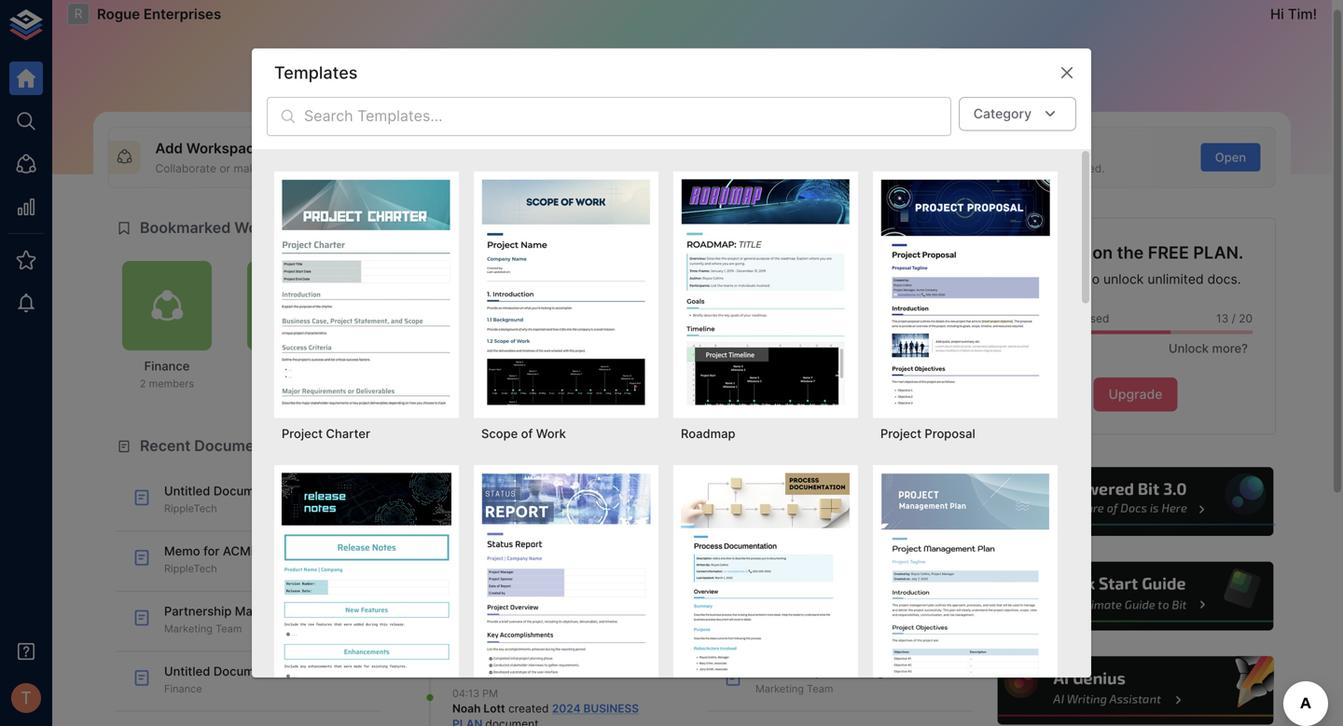 Task type: describe. For each thing, give the bounding box(es) containing it.
08:15
[[453, 581, 479, 593]]

am for created
[[482, 581, 498, 593]]

are
[[1063, 243, 1089, 263]]

or inside create document create any type of doc or wiki.
[[674, 162, 685, 175]]

20
[[1239, 312, 1253, 326]]

launch
[[805, 604, 847, 619]]

bookmark workspace
[[759, 308, 812, 334]]

free
[[1148, 243, 1190, 263]]

Search Templates... text field
[[304, 97, 951, 136]]

04:13
[[453, 688, 480, 700]]

plan
[[453, 718, 483, 727]]

release notes image
[[282, 473, 452, 699]]

recent
[[140, 437, 191, 455]]

to
[[1088, 272, 1100, 287]]

scope of work
[[481, 427, 566, 441]]

hi
[[1271, 6, 1285, 22]]

1 vertical spatial created
[[509, 702, 549, 716]]

me inside rippletech only me
[[547, 378, 562, 390]]

team for marketing team 2 members
[[682, 359, 714, 374]]

product launch marketing plan
[[756, 604, 937, 619]]

. inside 08:15 am tim burton created untitled document document .
[[506, 611, 509, 624]]

rippletech down untitled document
[[756, 503, 809, 515]]

unlock
[[1104, 272, 1144, 287]]

and
[[1017, 162, 1036, 175]]

1 vertical spatial spaceship
[[756, 563, 806, 575]]

3 help image from the top
[[996, 654, 1276, 727]]

untitled document link
[[559, 595, 661, 608]]

bookmark
[[761, 308, 810, 320]]

2 help image from the top
[[996, 560, 1276, 634]]

recently
[[732, 437, 795, 455]]

process documentation image
[[681, 473, 851, 699]]

burton for .
[[476, 534, 512, 548]]

only inside project 2024 only me
[[272, 378, 294, 390]]

memo
[[164, 544, 200, 559]]

doc
[[651, 162, 671, 175]]

untitled inside 08:15 am tim burton created untitled document document .
[[559, 595, 602, 608]]

upgrade inside you are on the free plan. upgrade to unlock unlimited docs.
[[1030, 272, 1084, 287]]

noah lott created
[[453, 702, 552, 716]]

pm
[[483, 688, 498, 700]]

tim for updated
[[453, 534, 473, 548]]

2024 inside project 2024 only me
[[299, 359, 329, 374]]

untitled document rippletech
[[164, 484, 273, 515]]

get
[[1040, 162, 1057, 175]]

product launch marketing plan link
[[707, 592, 973, 652]]

me inside project 2024 only me
[[297, 378, 312, 390]]

finance inside finance 2 members
[[144, 359, 190, 374]]

tim for created
[[453, 595, 473, 608]]

marketing team 2 members
[[621, 359, 714, 390]]

acme
[[223, 544, 258, 559]]

2024 inside 2024 business plan
[[552, 702, 581, 716]]

workspace inside the add workspace collaborate or make it private.
[[186, 140, 263, 157]]

/
[[1232, 312, 1236, 326]]

document for create document create any type of doc or wiki.
[[599, 140, 669, 157]]

product
[[756, 604, 801, 619]]

collaborate
[[155, 162, 216, 175]]

proposal
[[925, 427, 976, 441]]

workspaces
[[234, 219, 324, 237]]

create inside template gallery create faster and get inspired.
[[944, 162, 980, 175]]

08:31 am tim burton updated workspace .
[[453, 520, 563, 563]]

2 inside finance 2 members
[[140, 378, 146, 390]]

type
[[610, 162, 634, 175]]

gallery
[[1011, 140, 1059, 157]]

recent documents
[[140, 437, 277, 455]]

rippletech only me
[[510, 359, 574, 390]]

members inside marketing team 2 members
[[649, 378, 694, 390]]

create button
[[807, 143, 867, 172]]

project 2024 only me
[[255, 359, 329, 390]]

unlock more?
[[1169, 341, 1248, 356]]

document
[[453, 611, 506, 624]]

building the spaceship
[[756, 544, 888, 559]]

project down building the spaceship
[[809, 563, 843, 575]]

r
[[74, 6, 82, 22]]

members inside finance 2 members
[[149, 378, 194, 390]]

you
[[1028, 243, 1059, 263]]

work
[[536, 427, 566, 441]]

lott
[[484, 702, 505, 716]]

wiki.
[[688, 162, 712, 175]]

more?
[[1212, 341, 1248, 356]]

document for untitled document finance
[[214, 665, 273, 679]]

memo for acme rippletech
[[164, 544, 258, 575]]

marketing inside marketing team 2 members
[[621, 359, 679, 374]]

document for untitled document rippletech
[[214, 484, 273, 499]]

2024 business plan
[[453, 702, 639, 727]]

workspace inside bookmark workspace button
[[759, 322, 812, 334]]

am for updated
[[482, 520, 498, 532]]

templates dialog
[[252, 48, 1092, 727]]

today
[[423, 481, 458, 495]]

hi tim !
[[1271, 6, 1317, 22]]

templates
[[274, 62, 358, 83]]

bookmarked
[[140, 219, 231, 237]]

charter
[[326, 427, 370, 441]]

. inside 08:31 am tim burton updated workspace .
[[510, 550, 513, 563]]

rippletech up 'work'
[[510, 359, 574, 374]]

bookmarked workspaces
[[140, 219, 324, 237]]

burton for document
[[476, 595, 512, 608]]

or inside the add workspace collaborate or make it private.
[[220, 162, 230, 175]]

documents used
[[1019, 312, 1110, 326]]

project charter
[[282, 427, 370, 441]]

0 vertical spatial tim
[[1288, 6, 1313, 22]]

building
[[756, 544, 802, 559]]

roadmap image
[[681, 179, 851, 405]]

enterprises
[[144, 6, 221, 22]]

rippletech inside memo for acme rippletech
[[164, 563, 217, 575]]

create inside button
[[817, 150, 856, 165]]

noah
[[453, 702, 481, 716]]

document inside 08:15 am tim burton created untitled document document .
[[605, 595, 661, 608]]



Task type: locate. For each thing, give the bounding box(es) containing it.
tim down 08:31
[[453, 534, 473, 548]]

0 vertical spatial workspace
[[759, 322, 812, 334]]

add inside button
[[431, 150, 454, 165]]

me up 'work'
[[547, 378, 562, 390]]

me
[[297, 378, 312, 390], [547, 378, 562, 390]]

2 2 from the left
[[640, 378, 646, 390]]

make
[[234, 162, 262, 175]]

of inside "templates" dialog
[[521, 427, 533, 441]]

am inside 08:15 am tim burton created untitled document document .
[[482, 581, 498, 593]]

0 vertical spatial upgrade
[[1030, 272, 1084, 287]]

upgrade button
[[1094, 378, 1178, 412]]

0 horizontal spatial documents
[[194, 437, 277, 455]]

am right the 08:15
[[482, 581, 498, 593]]

0 horizontal spatial 2024
[[299, 359, 329, 374]]

untitled for untitled document
[[756, 484, 802, 499]]

add for add workspace collaborate or make it private.
[[155, 140, 183, 157]]

untitled document
[[756, 484, 865, 499]]

documents up untitled document rippletech
[[194, 437, 277, 455]]

untitled inside untitled document rippletech
[[164, 484, 210, 499]]

documents left used
[[1019, 312, 1079, 326]]

1 vertical spatial workspace
[[436, 437, 517, 455]]

08:31
[[453, 520, 479, 532]]

business
[[584, 702, 639, 716]]

1 me from the left
[[297, 378, 312, 390]]

only up the scope of work
[[522, 378, 544, 390]]

untitled down partnership marketing plan marketing team
[[164, 665, 210, 679]]

untitled for untitled document finance
[[164, 665, 210, 679]]

0 horizontal spatial 2
[[140, 378, 146, 390]]

project proposal image
[[881, 179, 1051, 405]]

1 horizontal spatial or
[[674, 162, 685, 175]]

of inside create document create any type of doc or wiki.
[[637, 162, 648, 175]]

untitled down updated
[[559, 595, 602, 608]]

finance
[[144, 359, 190, 374], [164, 683, 202, 696]]

open button
[[1201, 143, 1261, 172]]

0 horizontal spatial workspace
[[453, 550, 510, 563]]

of left doc
[[637, 162, 648, 175]]

!
[[1313, 6, 1317, 22]]

members up the recent
[[149, 378, 194, 390]]

scope
[[481, 427, 518, 441]]

burton inside 08:15 am tim burton created untitled document document .
[[476, 595, 512, 608]]

0 horizontal spatial of
[[521, 427, 533, 441]]

2024 business plan link
[[453, 702, 639, 727]]

team
[[682, 359, 714, 374], [216, 623, 242, 635], [807, 683, 834, 696]]

faster
[[983, 162, 1013, 175]]

tim inside 08:31 am tim burton updated workspace .
[[453, 534, 473, 548]]

plan for partnership marketing plan
[[888, 665, 913, 679]]

1 vertical spatial finance
[[164, 683, 202, 696]]

plan for partnership marketing plan marketing team
[[296, 604, 321, 619]]

partnership marketing plan marketing team
[[164, 604, 321, 635]]

create document create any type of doc or wiki.
[[550, 140, 712, 175]]

0 vertical spatial help image
[[996, 465, 1276, 539]]

untitled
[[164, 484, 210, 499], [756, 484, 802, 499], [559, 595, 602, 608], [164, 665, 210, 679]]

partnership
[[164, 604, 232, 619], [756, 665, 823, 679]]

spaceship
[[828, 544, 888, 559], [756, 563, 806, 575]]

finance up the recent
[[144, 359, 190, 374]]

0 vertical spatial workspace
[[186, 140, 263, 157]]

2 me from the left
[[547, 378, 562, 390]]

partnership marketing plan
[[756, 665, 913, 679]]

1 vertical spatial upgrade
[[1109, 387, 1163, 403]]

burton
[[476, 534, 512, 548], [476, 595, 512, 608]]

1 only from the left
[[272, 378, 294, 390]]

add workspace collaborate or make it private.
[[155, 140, 315, 175]]

1 horizontal spatial 2
[[640, 378, 646, 390]]

created right lott
[[509, 702, 549, 716]]

document
[[599, 140, 669, 157], [214, 484, 273, 499], [805, 484, 865, 499], [605, 595, 661, 608], [214, 665, 273, 679]]

1 horizontal spatial workspace
[[436, 437, 517, 455]]

2
[[140, 378, 146, 390], [640, 378, 646, 390]]

project left proposal at the right of page
[[881, 427, 922, 441]]

0 vertical spatial am
[[482, 520, 498, 532]]

1 horizontal spatial only
[[522, 378, 544, 390]]

add for add
[[431, 150, 454, 165]]

2024 up project charter
[[299, 359, 329, 374]]

activities
[[521, 437, 589, 455]]

template
[[944, 140, 1007, 157]]

marketing inside product launch marketing plan "link"
[[850, 604, 909, 619]]

0 horizontal spatial members
[[149, 378, 194, 390]]

of left 'work'
[[521, 427, 533, 441]]

only up project charter
[[272, 378, 294, 390]]

1 burton from the top
[[476, 534, 512, 548]]

2 am from the top
[[482, 581, 498, 593]]

rippletech down the memo
[[164, 563, 217, 575]]

untitled down recently
[[756, 484, 802, 499]]

open
[[1216, 150, 1247, 165]]

add inside the add workspace collaborate or make it private.
[[155, 140, 183, 157]]

2 horizontal spatial team
[[807, 683, 834, 696]]

used
[[1082, 312, 1110, 326]]

project up project charter
[[255, 359, 296, 374]]

04:13 pm
[[453, 688, 498, 700]]

1 vertical spatial team
[[216, 623, 242, 635]]

template gallery create faster and get inspired.
[[944, 140, 1105, 175]]

0 horizontal spatial team
[[216, 623, 242, 635]]

0 vertical spatial the
[[1117, 243, 1144, 263]]

only inside rippletech only me
[[522, 378, 544, 390]]

0 horizontal spatial workspace
[[186, 140, 263, 157]]

partnership up marketing team
[[756, 665, 823, 679]]

1 am from the top
[[482, 520, 498, 532]]

1 horizontal spatial documents
[[1019, 312, 1079, 326]]

project for project proposal
[[881, 427, 922, 441]]

08:15 am tim burton created untitled document document .
[[453, 581, 661, 624]]

am right 08:31
[[482, 520, 498, 532]]

0 vertical spatial spaceship
[[828, 544, 888, 559]]

1 vertical spatial documents
[[194, 437, 277, 455]]

tim inside 08:15 am tim burton created untitled document document .
[[453, 595, 473, 608]]

1 horizontal spatial members
[[649, 378, 694, 390]]

untitled inside untitled document finance
[[164, 665, 210, 679]]

tim down the 08:15
[[453, 595, 473, 608]]

0 vertical spatial of
[[637, 162, 648, 175]]

2024
[[299, 359, 329, 374], [552, 702, 581, 716]]

of
[[637, 162, 648, 175], [521, 427, 533, 441]]

or right doc
[[674, 162, 685, 175]]

workspace up make
[[186, 140, 263, 157]]

any
[[588, 162, 607, 175]]

0 horizontal spatial only
[[272, 378, 294, 390]]

1 horizontal spatial upgrade
[[1109, 387, 1163, 403]]

1 horizontal spatial the
[[1117, 243, 1144, 263]]

unlimited
[[1148, 272, 1204, 287]]

spaceship up spaceship project
[[828, 544, 888, 559]]

13 / 20
[[1217, 312, 1253, 326]]

1 horizontal spatial .
[[510, 550, 513, 563]]

the inside you are on the free plan. upgrade to unlock unlimited docs.
[[1117, 243, 1144, 263]]

recently favorited
[[732, 437, 867, 455]]

1 members from the left
[[149, 378, 194, 390]]

document inside untitled document rippletech
[[214, 484, 273, 499]]

0 horizontal spatial me
[[297, 378, 312, 390]]

1 vertical spatial burton
[[476, 595, 512, 608]]

burton inside 08:31 am tim burton updated workspace .
[[476, 534, 512, 548]]

1 vertical spatial 2024
[[552, 702, 581, 716]]

me up project charter
[[297, 378, 312, 390]]

unlock more? button
[[1159, 334, 1253, 363]]

the up "unlock" on the top
[[1117, 243, 1144, 263]]

0 vertical spatial 2024
[[299, 359, 329, 374]]

plan inside partnership marketing plan marketing team
[[296, 604, 321, 619]]

0 vertical spatial .
[[510, 550, 513, 563]]

upgrade
[[1030, 272, 1084, 287], [1109, 387, 1163, 403]]

rogue enterprises
[[97, 6, 221, 22]]

burton up document in the bottom left of the page
[[476, 595, 512, 608]]

bookmark workspace button
[[741, 261, 830, 351]]

team for marketing team
[[807, 683, 834, 696]]

inspired.
[[1060, 162, 1105, 175]]

the up spaceship project
[[806, 544, 825, 559]]

partnership for partnership marketing plan marketing team
[[164, 604, 232, 619]]

0 vertical spatial created
[[516, 595, 556, 608]]

partnership inside partnership marketing plan marketing team
[[164, 604, 232, 619]]

1 horizontal spatial 2024
[[552, 702, 581, 716]]

untitled for untitled document rippletech
[[164, 484, 210, 499]]

created down updated
[[516, 595, 556, 608]]

1 vertical spatial partnership
[[756, 665, 823, 679]]

or
[[220, 162, 230, 175], [674, 162, 685, 175]]

project for project 2024 only me
[[255, 359, 296, 374]]

project management plan image
[[881, 473, 1051, 699]]

members up roadmap
[[649, 378, 694, 390]]

favorited
[[799, 437, 867, 455]]

project charter image
[[282, 179, 452, 405]]

spaceship down building
[[756, 563, 806, 575]]

team inside partnership marketing plan marketing team
[[216, 623, 242, 635]]

2024 left business
[[552, 702, 581, 716]]

rogue
[[97, 6, 140, 22]]

2 vertical spatial tim
[[453, 595, 473, 608]]

workspace down bookmark
[[759, 322, 812, 334]]

project
[[255, 359, 296, 374], [282, 427, 323, 441], [881, 427, 922, 441], [809, 563, 843, 575]]

burton down 08:31
[[476, 534, 512, 548]]

am
[[482, 520, 498, 532], [482, 581, 498, 593]]

yesterday
[[423, 649, 481, 663]]

document inside untitled document finance
[[214, 665, 273, 679]]

team up untitled document finance
[[216, 623, 242, 635]]

document for untitled document
[[805, 484, 865, 499]]

help image
[[996, 465, 1276, 539], [996, 560, 1276, 634], [996, 654, 1276, 727]]

only
[[272, 378, 294, 390], [522, 378, 544, 390]]

1 horizontal spatial workspace
[[759, 322, 812, 334]]

plan inside "link"
[[912, 604, 937, 619]]

0 vertical spatial team
[[682, 359, 714, 374]]

upgrade down you
[[1030, 272, 1084, 287]]

0 vertical spatial finance
[[144, 359, 190, 374]]

1 horizontal spatial team
[[682, 359, 714, 374]]

plan
[[296, 604, 321, 619], [912, 604, 937, 619], [888, 665, 913, 679]]

untitled document finance
[[164, 665, 273, 696]]

on
[[1093, 243, 1113, 263]]

1 vertical spatial workspace
[[453, 550, 510, 563]]

workspace up the 08:15
[[453, 550, 510, 563]]

2 or from the left
[[674, 162, 685, 175]]

scope of work image
[[481, 179, 651, 405]]

.
[[510, 550, 513, 563], [506, 611, 509, 624]]

category
[[974, 106, 1032, 122]]

1 help image from the top
[[996, 465, 1276, 539]]

workspace activities
[[436, 437, 589, 455]]

1 vertical spatial tim
[[453, 534, 473, 548]]

marketing team
[[756, 683, 834, 696]]

members
[[149, 378, 194, 390], [649, 378, 694, 390]]

rippletech inside untitled document rippletech
[[164, 503, 217, 515]]

documents
[[1019, 312, 1079, 326], [194, 437, 277, 455]]

0 vertical spatial documents
[[1019, 312, 1079, 326]]

project for project charter
[[282, 427, 323, 441]]

it
[[265, 162, 272, 175]]

project left charter
[[282, 427, 323, 441]]

partnership down memo for acme rippletech
[[164, 604, 232, 619]]

category button
[[959, 97, 1077, 131]]

1 or from the left
[[220, 162, 230, 175]]

0 horizontal spatial spaceship
[[756, 563, 806, 575]]

for
[[203, 544, 220, 559]]

1 vertical spatial help image
[[996, 560, 1276, 634]]

2 burton from the top
[[476, 595, 512, 608]]

marketing
[[621, 359, 679, 374], [235, 604, 293, 619], [850, 604, 909, 619], [164, 623, 213, 635], [826, 665, 885, 679], [756, 683, 804, 696]]

team down partnership marketing plan
[[807, 683, 834, 696]]

untitled down recent documents
[[164, 484, 210, 499]]

upgrade inside button
[[1109, 387, 1163, 403]]

1 horizontal spatial partnership
[[756, 665, 823, 679]]

finance inside untitled document finance
[[164, 683, 202, 696]]

2 vertical spatial team
[[807, 683, 834, 696]]

2 members from the left
[[649, 378, 694, 390]]

project inside project 2024 only me
[[255, 359, 296, 374]]

13
[[1217, 312, 1229, 326]]

workspace inside 08:31 am tim burton updated workspace .
[[453, 550, 510, 563]]

0 horizontal spatial .
[[506, 611, 509, 624]]

rippletech up the memo
[[164, 503, 217, 515]]

finance 2 members
[[140, 359, 194, 390]]

0 horizontal spatial add
[[155, 140, 183, 157]]

document inside create document create any type of doc or wiki.
[[599, 140, 669, 157]]

tim right 'hi'
[[1288, 6, 1313, 22]]

t button
[[6, 678, 47, 719]]

updated
[[516, 534, 560, 548]]

2 vertical spatial help image
[[996, 654, 1276, 727]]

1 vertical spatial am
[[482, 581, 498, 593]]

2 inside marketing team 2 members
[[640, 378, 646, 390]]

am inside 08:31 am tim burton updated workspace .
[[482, 520, 498, 532]]

1 horizontal spatial of
[[637, 162, 648, 175]]

add button
[[413, 143, 472, 172]]

private.
[[275, 162, 315, 175]]

0 vertical spatial partnership
[[164, 604, 232, 619]]

0 horizontal spatial partnership
[[164, 604, 232, 619]]

docs.
[[1208, 272, 1242, 287]]

you are on the free plan. upgrade to unlock unlimited docs.
[[1028, 243, 1244, 287]]

0 horizontal spatial the
[[806, 544, 825, 559]]

0 vertical spatial burton
[[476, 534, 512, 548]]

workspace up today
[[436, 437, 517, 455]]

1 horizontal spatial spaceship
[[828, 544, 888, 559]]

1 horizontal spatial me
[[547, 378, 562, 390]]

1 vertical spatial of
[[521, 427, 533, 441]]

2 only from the left
[[522, 378, 544, 390]]

1 vertical spatial the
[[806, 544, 825, 559]]

finance down partnership marketing plan marketing team
[[164, 683, 202, 696]]

1 horizontal spatial add
[[431, 150, 454, 165]]

project proposal
[[881, 427, 976, 441]]

0 horizontal spatial or
[[220, 162, 230, 175]]

upgrade down unlock more? "button"
[[1109, 387, 1163, 403]]

1 vertical spatial .
[[506, 611, 509, 624]]

team inside marketing team 2 members
[[682, 359, 714, 374]]

0 horizontal spatial upgrade
[[1030, 272, 1084, 287]]

partnership for partnership marketing plan
[[756, 665, 823, 679]]

1 2 from the left
[[140, 378, 146, 390]]

status report image
[[481, 473, 651, 699]]

or left make
[[220, 162, 230, 175]]

created inside 08:15 am tim burton created untitled document document .
[[516, 595, 556, 608]]

team up roadmap
[[682, 359, 714, 374]]



Task type: vqa. For each thing, say whether or not it's contained in the screenshot.
topmost 2023
no



